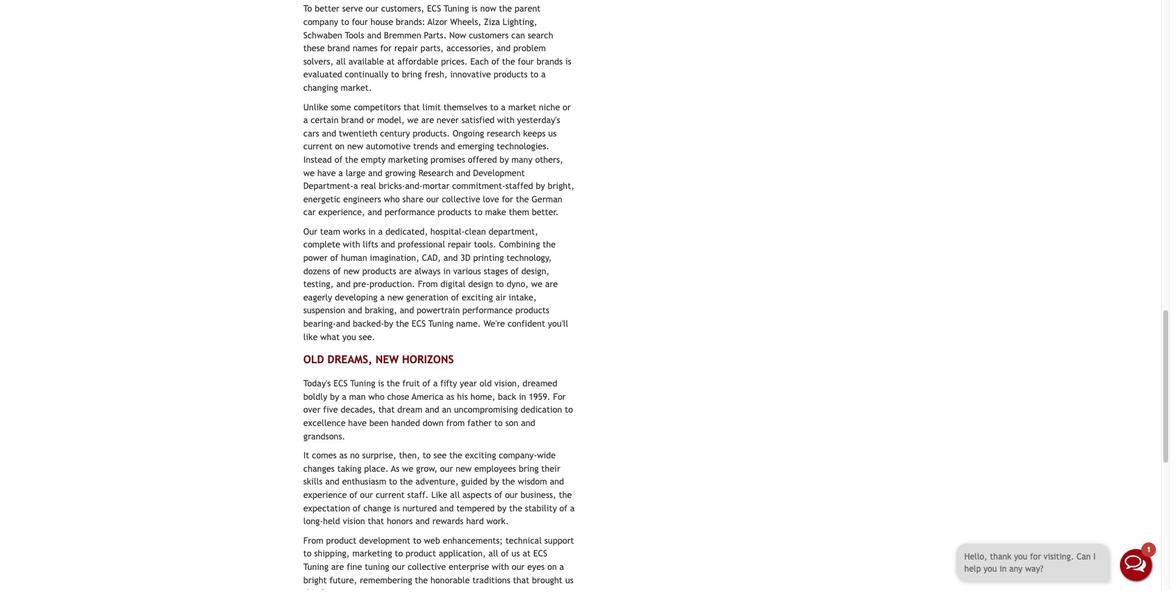 Task type: vqa. For each thing, say whether or not it's contained in the screenshot.
customer
no



Task type: describe. For each thing, give the bounding box(es) containing it.
suspension
[[303, 305, 345, 315]]

them
[[509, 207, 529, 217]]

surprise,
[[362, 450, 396, 460]]

products up production.
[[362, 266, 396, 276]]

that inside unlike some competitors that limit themselves to a market niche or a certain brand or       model, we are never satisfied with yesterday's cars and twentieth century products.       ongoing research keeps us current on new automotive trends and emerging technologies. instead of the empty marketing promises offered by many others, we have a large and growing       research and development department-a real bricks-and-mortar commitment-staffed by bright, energetic engineers who share our collective love for the german car experience, and       performance products to make them better.
[[404, 102, 420, 112]]

3d
[[461, 252, 471, 263]]

are down design,
[[545, 279, 558, 289]]

growing
[[385, 167, 416, 178]]

like
[[303, 331, 318, 342]]

a left market
[[501, 102, 506, 112]]

available
[[349, 56, 384, 66]]

skills
[[303, 476, 323, 487]]

pre-
[[353, 279, 370, 289]]

shipping,
[[314, 548, 350, 559]]

the right business,
[[559, 489, 572, 500]]

and down empty
[[368, 167, 383, 178]]

is right the brands
[[566, 56, 572, 66]]

at inside to better serve our customers, ecs tuning is now the parent company to four house       brands: alzor wheels, ziza lighting, schwaben tools and bremmen parts. now customers       can search these brand names for repair parts, accessories, and problem solvers, all       available at affordable prices. each of the four brands is evaluated continually to       bring fresh, innovative products to a changing market.
[[387, 56, 395, 66]]

confident
[[508, 318, 545, 329]]

satisfied
[[462, 115, 495, 125]]

a left man
[[342, 391, 347, 402]]

testing,
[[303, 279, 334, 289]]

the left stability
[[509, 503, 522, 513]]

staffed
[[505, 180, 533, 191]]

current inside unlike some competitors that limit themselves to a market niche or a certain brand or       model, we are never satisfied with yesterday's cars and twentieth century products.       ongoing research keeps us current on new automotive trends and emerging technologies. instead of the empty marketing promises offered by many others, we have a large and growing       research and development department-a real bricks-and-mortar commitment-staffed by bright, energetic engineers who share our collective love for the german car experience, and       performance products to make them better.
[[303, 141, 332, 151]]

web
[[424, 535, 440, 545]]

dedication
[[521, 404, 562, 415]]

ecs inside our team works in a dedicated, hospital-clean department, complete with lifts and       professional repair tools. combining the power of human imagination, cad, and 3d printing       technology, dozens of new products are always in various stages of design, testing, and       pre-production.  from digital design to dyno, we are eagerly developing a new generation       of exciting air intake, suspension and braking, and powertrain performance products bearing-and backed-by the ecs tuning name. we're confident you'll like what you see.
[[412, 318, 426, 329]]

we inside our team works in a dedicated, hospital-clean department, complete with lifts and       professional repair tools. combining the power of human imagination, cad, and 3d printing       technology, dozens of new products are always in various stages of design, testing, and       pre-production.  from digital design to dyno, we are eagerly developing a new generation       of exciting air intake, suspension and braking, and powertrain performance products bearing-and backed-by the ecs tuning name. we're confident you'll like what you see.
[[531, 279, 543, 289]]

new down human
[[344, 266, 360, 276]]

performance inside unlike some competitors that limit themselves to a market niche or a certain brand or       model, we are never satisfied with yesterday's cars and twentieth century products.       ongoing research keeps us current on new automotive trends and emerging technologies. instead of the empty marketing promises offered by many others, we have a large and growing       research and development department-a real bricks-and-mortar commitment-staffed by bright, energetic engineers who share our collective love for the german car experience, and       performance products to make them better.
[[385, 207, 435, 217]]

enhancements;
[[443, 535, 503, 545]]

complete
[[303, 239, 340, 250]]

place.
[[364, 463, 389, 474]]

honors
[[387, 516, 413, 526]]

a up cars
[[303, 115, 308, 125]]

team
[[320, 226, 340, 236]]

vision,
[[495, 378, 520, 388]]

new
[[376, 353, 399, 366]]

by inside today's ecs tuning is the fruit of a fifty year old vision, dreamed boldly by a man who       chose america as his home, back in 1959. for over five decades, that dream and an       uncompromising dedication to excellence have been handed down from father to son       and grandsons.
[[330, 391, 339, 402]]

tuning inside today's ecs tuning is the fruit of a fifty year old vision, dreamed boldly by a man who       chose america as his home, back in 1959. for over five decades, that dream and an       uncompromising dedication to excellence have been handed down from father to son       and grandsons.
[[350, 378, 375, 388]]

and right son
[[521, 418, 535, 428]]

you'll
[[548, 318, 568, 329]]

current inside it comes as no surprise, then, to see the exciting company-wide changes taking       place. as we grow, our new employees bring their skills and enthusiasm to the       adventure, guided by the wisdom and experience of our current staff. like all aspects       of our business, the expectation of change is nurtured and tempered by the stability       of a long-held vision that honors and rewards hard work.
[[376, 489, 405, 500]]

customers,
[[381, 3, 424, 14]]

works
[[343, 226, 366, 236]]

market
[[508, 102, 536, 112]]

our up remembering
[[392, 561, 405, 572]]

stability
[[525, 503, 557, 513]]

and up imagination,
[[381, 239, 395, 250]]

empty
[[361, 154, 386, 165]]

promises
[[431, 154, 465, 165]]

all inside it comes as no surprise, then, to see the exciting company-wide changes taking       place. as we grow, our new employees bring their skills and enthusiasm to the       adventure, guided by the wisdom and experience of our current staff. like all aspects       of our business, the expectation of change is nurtured and tempered by the stability       of a long-held vision that honors and rewards hard work.
[[450, 489, 460, 500]]

our down 'wisdom'
[[505, 489, 518, 500]]

for
[[553, 391, 566, 402]]

tools
[[345, 30, 364, 40]]

1 vertical spatial four
[[518, 56, 534, 66]]

technology,
[[507, 252, 552, 263]]

1 vertical spatial or
[[367, 115, 375, 125]]

and-
[[405, 180, 423, 191]]

market.
[[341, 82, 372, 93]]

products inside to better serve our customers, ecs tuning is now the parent company to four house       brands: alzor wheels, ziza lighting, schwaben tools and bremmen parts. now customers       can search these brand names for repair parts, accessories, and problem solvers, all       available at affordable prices. each of the four brands is evaluated continually to       bring fresh, innovative products to a changing market.
[[494, 69, 528, 79]]

of right aspects
[[495, 489, 502, 500]]

a inside to better serve our customers, ecs tuning is now the parent company to four house       brands: alzor wheels, ziza lighting, schwaben tools and bremmen parts. now customers       can search these brand names for repair parts, accessories, and problem solvers, all       available at affordable prices. each of the four brands is evaluated continually to       bring fresh, innovative products to a changing market.
[[541, 69, 546, 79]]

by down employees
[[490, 476, 499, 487]]

our down see
[[440, 463, 453, 474]]

changes
[[303, 463, 335, 474]]

performance inside our team works in a dedicated, hospital-clean department, complete with lifts and       professional repair tools. combining the power of human imagination, cad, and 3d printing       technology, dozens of new products are always in various stages of design, testing, and       pre-production.  from digital design to dyno, we are eagerly developing a new generation       of exciting air intake, suspension and braking, and powertrain performance products bearing-and backed-by the ecs tuning name. we're confident you'll like what you see.
[[463, 305, 513, 315]]

a left the large
[[339, 167, 343, 178]]

from inside our team works in a dedicated, hospital-clean department, complete with lifts and       professional repair tools. combining the power of human imagination, cad, and 3d printing       technology, dozens of new products are always in various stages of design, testing, and       pre-production.  from digital design to dyno, we are eagerly developing a new generation       of exciting air intake, suspension and braking, and powertrain performance products bearing-and backed-by the ecs tuning name. we're confident you'll like what you see.
[[418, 279, 438, 289]]

to left web
[[413, 535, 421, 545]]

this
[[303, 588, 318, 590]]

tuning inside from product development to web enhancements; technical support to shipping,       marketing to product application, all of us at ecs tuning are fine tuning our       collective enterprise with our eyes on a bright future, remembering the honorable       traditions that brought us this far.
[[303, 561, 329, 572]]

and down customers
[[497, 43, 511, 53]]

the right see
[[449, 450, 462, 460]]

automotive
[[366, 141, 411, 151]]

stages
[[484, 266, 508, 276]]

we right the model, on the left
[[407, 115, 419, 125]]

cad,
[[422, 252, 441, 263]]

as
[[391, 463, 400, 474]]

old dreams, new horizons
[[303, 353, 454, 366]]

all inside to better serve our customers, ecs tuning is now the parent company to four house       brands: alzor wheels, ziza lighting, schwaben tools and bremmen parts. now customers       can search these brand names for repair parts, accessories, and problem solvers, all       available at affordable prices. each of the four brands is evaluated continually to       bring fresh, innovative products to a changing market.
[[336, 56, 346, 66]]

products up confident
[[516, 305, 550, 315]]

horizons
[[402, 353, 454, 366]]

as inside it comes as no surprise, then, to see the exciting company-wide changes taking       place. as we grow, our new employees bring their skills and enthusiasm to the       adventure, guided by the wisdom and experience of our current staff. like all aspects       of our business, the expectation of change is nurtured and tempered by the stability       of a long-held vision that honors and rewards hard work.
[[339, 450, 347, 460]]

marketing inside unlike some competitors that limit themselves to a market niche or a certain brand or       model, we are never satisfied with yesterday's cars and twentieth century products.       ongoing research keeps us current on new automotive trends and emerging technologies. instead of the empty marketing promises offered by many others, we have a large and growing       research and development department-a real bricks-and-mortar commitment-staffed by bright, energetic engineers who share our collective love for the german car experience, and       performance products to make them better.
[[388, 154, 428, 165]]

new inside unlike some competitors that limit themselves to a market niche or a certain brand or       model, we are never satisfied with yesterday's cars and twentieth century products.       ongoing research keeps us current on new automotive trends and emerging technologies. instead of the empty marketing promises offered by many others, we have a large and growing       research and development department-a real bricks-and-mortar commitment-staffed by bright, energetic engineers who share our collective love for the german car experience, and       performance products to make them better.
[[347, 141, 363, 151]]

better.
[[532, 207, 559, 217]]

new inside it comes as no surprise, then, to see the exciting company-wide changes taking       place. as we grow, our new employees bring their skills and enthusiasm to the       adventure, guided by the wisdom and experience of our current staff. like all aspects       of our business, the expectation of change is nurtured and tempered by the stability       of a long-held vision that honors and rewards hard work.
[[456, 463, 472, 474]]

ecs inside today's ecs tuning is the fruit of a fifty year old vision, dreamed boldly by a man who       chose america as his home, back in 1959. for over five decades, that dream and an       uncompromising dedication to excellence have been handed down from father to son       and grandsons.
[[334, 378, 348, 388]]

collective inside unlike some competitors that limit themselves to a market niche or a certain brand or       model, we are never satisfied with yesterday's cars and twentieth century products.       ongoing research keeps us current on new automotive trends and emerging technologies. instead of the empty marketing promises offered by many others, we have a large and growing       research and development department-a real bricks-and-mortar commitment-staffed by bright, energetic engineers who share our collective love for the german car experience, and       performance products to make them better.
[[442, 194, 480, 204]]

0 horizontal spatial in
[[368, 226, 376, 236]]

are inside unlike some competitors that limit themselves to a market niche or a certain brand or       model, we are never satisfied with yesterday's cars and twentieth century products.       ongoing research keeps us current on new automotive trends and emerging technologies. instead of the empty marketing promises offered by many others, we have a large and growing       research and development department-a real bricks-and-mortar commitment-staffed by bright, energetic engineers who share our collective love for the german car experience, and       performance products to make them better.
[[421, 115, 434, 125]]

problem
[[513, 43, 546, 53]]

bright
[[303, 575, 327, 585]]

and down their
[[550, 476, 564, 487]]

and down promises
[[456, 167, 471, 178]]

eyes
[[527, 561, 545, 572]]

lifts
[[363, 239, 378, 250]]

continually
[[345, 69, 388, 79]]

real
[[361, 180, 376, 191]]

bremmen
[[384, 30, 421, 40]]

marketing inside from product development to web enhancements; technical support to shipping,       marketing to product application, all of us at ecs tuning are fine tuning our       collective enterprise with our eyes on a bright future, remembering the honorable       traditions that brought us this far.
[[352, 548, 392, 559]]

ziza
[[484, 16, 500, 27]]

never
[[437, 115, 459, 125]]

fresh,
[[425, 69, 448, 79]]

our inside unlike some competitors that limit themselves to a market niche or a certain brand or       model, we are never satisfied with yesterday's cars and twentieth century products.       ongoing research keeps us current on new automotive trends and emerging technologies. instead of the empty marketing promises offered by many others, we have a large and growing       research and development department-a real bricks-and-mortar commitment-staffed by bright, energetic engineers who share our collective love for the german car experience, and       performance products to make them better.
[[426, 194, 439, 204]]

niche
[[539, 102, 560, 112]]

see
[[434, 450, 447, 460]]

make
[[485, 207, 506, 217]]

1 horizontal spatial product
[[406, 548, 436, 559]]

home,
[[471, 391, 495, 402]]

each
[[471, 56, 489, 66]]

work.
[[487, 516, 509, 526]]

commitment-
[[452, 180, 506, 191]]

and left 3d
[[444, 252, 458, 263]]

technical
[[506, 535, 542, 545]]

by up work.
[[497, 503, 507, 513]]

brands:
[[396, 16, 425, 27]]

all inside from product development to web enhancements; technical support to shipping,       marketing to product application, all of us at ecs tuning are fine tuning our       collective enterprise with our eyes on a bright future, remembering the honorable       traditions that brought us this far.
[[489, 548, 498, 559]]

to left shipping,
[[303, 548, 312, 559]]

our left eyes on the left of page
[[512, 561, 525, 572]]

and up you
[[336, 318, 350, 329]]

today's
[[303, 378, 331, 388]]

and up experience
[[325, 476, 340, 487]]

and down generation
[[400, 305, 414, 315]]

the inside from product development to web enhancements; technical support to shipping,       marketing to product application, all of us at ecs tuning are fine tuning our       collective enterprise with our eyes on a bright future, remembering the honorable       traditions that brought us this far.
[[415, 575, 428, 585]]

a inside from product development to web enhancements; technical support to shipping,       marketing to product application, all of us at ecs tuning are fine tuning our       collective enterprise with our eyes on a bright future, remembering the honorable       traditions that brought us this far.
[[560, 561, 564, 572]]

to down serve
[[341, 16, 349, 27]]

and up the rewards on the bottom
[[440, 503, 454, 513]]

better
[[315, 3, 340, 14]]

a up the braking,
[[380, 292, 385, 302]]

who inside unlike some competitors that limit themselves to a market niche or a certain brand or       model, we are never satisfied with yesterday's cars and twentieth century products.       ongoing research keeps us current on new automotive trends and emerging technologies. instead of the empty marketing promises offered by many others, we have a large and growing       research and development department-a real bricks-and-mortar commitment-staffed by bright, energetic engineers who share our collective love for the german car experience, and       performance products to make them better.
[[384, 194, 400, 204]]

to down the for
[[565, 404, 573, 415]]

support
[[544, 535, 574, 545]]

of down enthusiasm
[[350, 489, 358, 500]]

fifty
[[440, 378, 457, 388]]

limit
[[423, 102, 441, 112]]

our
[[303, 226, 318, 236]]

new down production.
[[388, 292, 404, 302]]

of up vision
[[353, 503, 361, 513]]

by inside our team works in a dedicated, hospital-clean department, complete with lifts and       professional repair tools. combining the power of human imagination, cad, and 3d printing       technology, dozens of new products are always in various stages of design, testing, and       pre-production.  from digital design to dyno, we are eagerly developing a new generation       of exciting air intake, suspension and braking, and powertrain performance products bearing-and backed-by the ecs tuning name. we're confident you'll like what you see.
[[384, 318, 393, 329]]

model,
[[377, 115, 405, 125]]

hospital-
[[431, 226, 465, 236]]

our team works in a dedicated, hospital-clean department, complete with lifts and       professional repair tools. combining the power of human imagination, cad, and 3d printing       technology, dozens of new products are always in various stages of design, testing, and       pre-production.  from digital design to dyno, we are eagerly developing a new generation       of exciting air intake, suspension and braking, and powertrain performance products bearing-and backed-by the ecs tuning name. we're confident you'll like what you see.
[[303, 226, 568, 342]]

to down affordable at the top
[[391, 69, 399, 79]]

an
[[442, 404, 452, 415]]

change
[[363, 503, 391, 513]]

professional
[[398, 239, 445, 250]]

his
[[457, 391, 468, 402]]

a left real
[[354, 180, 358, 191]]

chose
[[387, 391, 409, 402]]

of right stability
[[560, 503, 568, 513]]

that inside from product development to web enhancements; technical support to shipping,       marketing to product application, all of us at ecs tuning are fine tuning our       collective enterprise with our eyes on a bright future, remembering the honorable       traditions that brought us this far.
[[513, 575, 530, 585]]

today's ecs tuning is the fruit of a fifty year old vision, dreamed boldly by a man who       chose america as his home, back in 1959. for over five decades, that dream and an       uncompromising dedication to excellence have been handed down from father to son       and grandsons.
[[303, 378, 573, 441]]

future,
[[330, 575, 357, 585]]

the down employees
[[502, 476, 515, 487]]

five
[[323, 404, 338, 415]]

is inside today's ecs tuning is the fruit of a fifty year old vision, dreamed boldly by a man who       chose america as his home, back in 1959. for over five decades, that dream and an       uncompromising dedication to excellence have been handed down from father to son       and grandsons.
[[378, 378, 384, 388]]

wide
[[537, 450, 556, 460]]

brand inside unlike some competitors that limit themselves to a market niche or a certain brand or       model, we are never satisfied with yesterday's cars and twentieth century products.       ongoing research keeps us current on new automotive trends and emerging technologies. instead of the empty marketing promises offered by many others, we have a large and growing       research and development department-a real bricks-and-mortar commitment-staffed by bright, energetic engineers who share our collective love for the german car experience, and       performance products to make them better.
[[341, 115, 364, 125]]

of inside unlike some competitors that limit themselves to a market niche or a certain brand or       model, we are never satisfied with yesterday's cars and twentieth century products.       ongoing research keeps us current on new automotive trends and emerging technologies. instead of the empty marketing promises offered by many others, we have a large and growing       research and development department-a real bricks-and-mortar commitment-staffed by bright, energetic engineers who share our collective love for the german car experience, and       performance products to make them better.
[[335, 154, 343, 165]]

for inside to better serve our customers, ecs tuning is now the parent company to four house       brands: alzor wheels, ziza lighting, schwaben tools and bremmen parts. now customers       can search these brand names for repair parts, accessories, and problem solvers, all       available at affordable prices. each of the four brands is evaluated continually to       bring fresh, innovative products to a changing market.
[[380, 43, 392, 53]]

2 vertical spatial us
[[565, 575, 574, 585]]

dyno,
[[507, 279, 529, 289]]

the right now
[[499, 3, 512, 14]]

brands
[[537, 56, 563, 66]]

are down imagination,
[[399, 266, 412, 276]]

and down engineers
[[368, 207, 382, 217]]

keeps
[[523, 128, 546, 138]]

bright,
[[548, 180, 575, 191]]



Task type: locate. For each thing, give the bounding box(es) containing it.
hard
[[466, 516, 484, 526]]

is inside it comes as no surprise, then, to see the exciting company-wide changes taking       place. as we grow, our new employees bring their skills and enthusiasm to the       adventure, guided by the wisdom and experience of our current staff. like all aspects       of our business, the expectation of change is nurtured and tempered by the stability       of a long-held vision that honors and rewards hard work.
[[394, 503, 400, 513]]

1 horizontal spatial at
[[523, 548, 531, 559]]

0 horizontal spatial repair
[[394, 43, 418, 53]]

ecs inside from product development to web enhancements; technical support to shipping,       marketing to product application, all of us at ecs tuning are fine tuning our       collective enterprise with our eyes on a bright future, remembering the honorable       traditions that brought us this far.
[[533, 548, 548, 559]]

application,
[[439, 548, 486, 559]]

is up "honors"
[[394, 503, 400, 513]]

1 vertical spatial at
[[523, 548, 531, 559]]

to
[[303, 3, 312, 14]]

of up america
[[423, 378, 431, 388]]

1 vertical spatial who
[[369, 391, 385, 402]]

1 vertical spatial repair
[[448, 239, 471, 250]]

share
[[403, 194, 424, 204]]

to up 'satisfied'
[[490, 102, 498, 112]]

and left pre-
[[336, 279, 351, 289]]

long-
[[303, 516, 323, 526]]

0 horizontal spatial on
[[335, 141, 345, 151]]

0 horizontal spatial at
[[387, 56, 395, 66]]

0 vertical spatial bring
[[402, 69, 422, 79]]

dreams,
[[328, 353, 372, 366]]

0 vertical spatial collective
[[442, 194, 480, 204]]

traditions
[[473, 575, 511, 585]]

1 vertical spatial have
[[348, 418, 367, 428]]

exciting inside it comes as no surprise, then, to see the exciting company-wide changes taking       place. as we grow, our new employees bring their skills and enthusiasm to the       adventure, guided by the wisdom and experience of our current staff. like all aspects       of our business, the expectation of change is nurtured and tempered by the stability       of a long-held vision that honors and rewards hard work.
[[465, 450, 496, 460]]

us right "brought"
[[565, 575, 574, 585]]

1 horizontal spatial four
[[518, 56, 534, 66]]

0 vertical spatial have
[[317, 167, 336, 178]]

bring up 'wisdom'
[[519, 463, 539, 474]]

to down development
[[395, 548, 403, 559]]

generation
[[406, 292, 449, 302]]

remembering
[[360, 575, 412, 585]]

0 horizontal spatial performance
[[385, 207, 435, 217]]

1 horizontal spatial or
[[563, 102, 571, 112]]

with inside from product development to web enhancements; technical support to shipping,       marketing to product application, all of us at ecs tuning are fine tuning our       collective enterprise with our eyes on a bright future, remembering the honorable       traditions that brought us this far.
[[492, 561, 509, 572]]

who down bricks-
[[384, 194, 400, 204]]

0 vertical spatial on
[[335, 141, 345, 151]]

bricks-
[[379, 180, 405, 191]]

grow,
[[416, 463, 438, 474]]

0 vertical spatial from
[[418, 279, 438, 289]]

1 vertical spatial product
[[406, 548, 436, 559]]

a down the brands
[[541, 69, 546, 79]]

all right like
[[450, 489, 460, 500]]

1 horizontal spatial as
[[446, 391, 455, 402]]

have down decades, at the left bottom
[[348, 418, 367, 428]]

1 horizontal spatial all
[[450, 489, 460, 500]]

some
[[331, 102, 351, 112]]

to left son
[[495, 418, 503, 428]]

certain
[[311, 115, 339, 125]]

0 vertical spatial in
[[368, 226, 376, 236]]

for right the love
[[502, 194, 513, 204]]

1 horizontal spatial repair
[[448, 239, 471, 250]]

0 vertical spatial exciting
[[462, 292, 493, 302]]

unlike some competitors that limit themselves to a market niche or a certain brand or       model, we are never satisfied with yesterday's cars and twentieth century products.       ongoing research keeps us current on new automotive trends and emerging technologies. instead of the empty marketing promises offered by many others, we have a large and growing       research and development department-a real bricks-and-mortar commitment-staffed by bright, energetic engineers who share our collective love for the german car experience, and       performance products to make them better.
[[303, 102, 575, 217]]

are
[[421, 115, 434, 125], [399, 266, 412, 276], [545, 279, 558, 289], [331, 561, 344, 572]]

1 horizontal spatial from
[[418, 279, 438, 289]]

of inside to better serve our customers, ecs tuning is now the parent company to four house       brands: alzor wheels, ziza lighting, schwaben tools and bremmen parts. now customers       can search these brand names for repair parts, accessories, and problem solvers, all       available at affordable prices. each of the four brands is evaluated continually to       bring fresh, innovative products to a changing market.
[[492, 56, 500, 66]]

down
[[423, 418, 444, 428]]

new up the guided
[[456, 463, 472, 474]]

and down certain
[[322, 128, 336, 138]]

the down staffed
[[516, 194, 529, 204]]

0 vertical spatial with
[[497, 115, 515, 125]]

german
[[532, 194, 563, 204]]

a right stability
[[570, 503, 575, 513]]

1 vertical spatial exciting
[[465, 450, 496, 460]]

by up german
[[536, 180, 545, 191]]

our inside to better serve our customers, ecs tuning is now the parent company to four house       brands: alzor wheels, ziza lighting, schwaben tools and bremmen parts. now customers       can search these brand names for repair parts, accessories, and problem solvers, all       available at affordable prices. each of the four brands is evaluated continually to       bring fresh, innovative products to a changing market.
[[366, 3, 379, 14]]

imagination,
[[370, 252, 419, 263]]

of
[[492, 56, 500, 66], [335, 154, 343, 165], [330, 252, 338, 263], [333, 266, 341, 276], [511, 266, 519, 276], [451, 292, 459, 302], [423, 378, 431, 388], [350, 489, 358, 500], [495, 489, 502, 500], [353, 503, 361, 513], [560, 503, 568, 513], [501, 548, 509, 559]]

the inside today's ecs tuning is the fruit of a fifty year old vision, dreamed boldly by a man who       chose america as his home, back in 1959. for over five decades, that dream and an       uncompromising dedication to excellence have been handed down from father to son       and grandsons.
[[387, 378, 400, 388]]

over
[[303, 404, 321, 415]]

bring inside to better serve our customers, ecs tuning is now the parent company to four house       brands: alzor wheels, ziza lighting, schwaben tools and bremmen parts. now customers       can search these brand names for repair parts, accessories, and problem solvers, all       available at affordable prices. each of the four brands is evaluated continually to       bring fresh, innovative products to a changing market.
[[402, 69, 422, 79]]

various
[[453, 266, 481, 276]]

research
[[419, 167, 454, 178]]

0 vertical spatial us
[[548, 128, 557, 138]]

ecs up eyes on the left of page
[[533, 548, 548, 559]]

name.
[[456, 318, 481, 329]]

2 horizontal spatial us
[[565, 575, 574, 585]]

by
[[500, 154, 509, 165], [536, 180, 545, 191], [384, 318, 393, 329], [330, 391, 339, 402], [490, 476, 499, 487], [497, 503, 507, 513]]

tuning down powertrain
[[428, 318, 454, 329]]

all up evaluated
[[336, 56, 346, 66]]

competitors
[[354, 102, 401, 112]]

1 vertical spatial for
[[502, 194, 513, 204]]

0 vertical spatial four
[[352, 16, 368, 27]]

2 vertical spatial all
[[489, 548, 498, 559]]

development
[[359, 535, 411, 545]]

2 vertical spatial in
[[519, 391, 526, 402]]

0 horizontal spatial or
[[367, 115, 375, 125]]

for inside unlike some competitors that limit themselves to a market niche or a certain brand or       model, we are never satisfied with yesterday's cars and twentieth century products.       ongoing research keeps us current on new automotive trends and emerging technologies. instead of the empty marketing promises offered by many others, we have a large and growing       research and development department-a real bricks-and-mortar commitment-staffed by bright, energetic engineers who share our collective love for the german car experience, and       performance products to make them better.
[[502, 194, 513, 204]]

0 vertical spatial at
[[387, 56, 395, 66]]

brand down the schwaben
[[327, 43, 350, 53]]

0 horizontal spatial all
[[336, 56, 346, 66]]

current
[[303, 141, 332, 151], [376, 489, 405, 500]]

0 horizontal spatial for
[[380, 43, 392, 53]]

search
[[528, 30, 553, 40]]

1 vertical spatial as
[[339, 450, 347, 460]]

from down always
[[418, 279, 438, 289]]

that inside it comes as no surprise, then, to see the exciting company-wide changes taking       place. as we grow, our new employees bring their skills and enthusiasm to the       adventure, guided by the wisdom and experience of our current staff. like all aspects       of our business, the expectation of change is nurtured and tempered by the stability       of a long-held vision that honors and rewards hard work.
[[368, 516, 384, 526]]

tuning inside to better serve our customers, ecs tuning is now the parent company to four house       brands: alzor wheels, ziza lighting, schwaben tools and bremmen parts. now customers       can search these brand names for repair parts, accessories, and problem solvers, all       available at affordable prices. each of the four brands is evaluated continually to       bring fresh, innovative products to a changing market.
[[444, 3, 469, 14]]

collective down commitment- on the top left
[[442, 194, 480, 204]]

of inside today's ecs tuning is the fruit of a fifty year old vision, dreamed boldly by a man who       chose america as his home, back in 1959. for over five decades, that dream and an       uncompromising dedication to excellence have been handed down from father to son       and grandsons.
[[423, 378, 431, 388]]

of up dyno,
[[511, 266, 519, 276]]

innovative
[[450, 69, 491, 79]]

by down the braking,
[[384, 318, 393, 329]]

1 vertical spatial performance
[[463, 305, 513, 315]]

0 horizontal spatial current
[[303, 141, 332, 151]]

we right "as"
[[402, 463, 414, 474]]

the up technology,
[[543, 239, 556, 250]]

at inside from product development to web enhancements; technical support to shipping,       marketing to product application, all of us at ecs tuning are fine tuning our       collective enterprise with our eyes on a bright future, remembering the honorable       traditions that brought us this far.
[[523, 548, 531, 559]]

that inside today's ecs tuning is the fruit of a fifty year old vision, dreamed boldly by a man who       chose america as his home, back in 1959. for over five decades, that dream and an       uncompromising dedication to excellence have been handed down from father to son       and grandsons.
[[378, 404, 395, 415]]

backed-
[[353, 318, 384, 329]]

marketing up growing
[[388, 154, 428, 165]]

far.
[[320, 588, 334, 590]]

of inside from product development to web enhancements; technical support to shipping,       marketing to product application, all of us at ecs tuning are fine tuning our       collective enterprise with our eyes on a bright future, remembering the honorable       traditions that brought us this far.
[[501, 548, 509, 559]]

a up "lifts"
[[378, 226, 383, 236]]

tools.
[[474, 239, 496, 250]]

with up research
[[497, 115, 515, 125]]

products up the hospital-
[[438, 207, 472, 217]]

0 horizontal spatial have
[[317, 167, 336, 178]]

evaluated
[[303, 69, 342, 79]]

technologies.
[[497, 141, 550, 151]]

to down the brands
[[530, 69, 539, 79]]

a left fifty
[[433, 378, 438, 388]]

that
[[404, 102, 420, 112], [378, 404, 395, 415], [368, 516, 384, 526], [513, 575, 530, 585]]

a inside it comes as no surprise, then, to see the exciting company-wide changes taking       place. as we grow, our new employees bring their skills and enthusiasm to the       adventure, guided by the wisdom and experience of our current staff. like all aspects       of our business, the expectation of change is nurtured and tempered by the stability       of a long-held vision that honors and rewards hard work.
[[570, 503, 575, 513]]

products.
[[413, 128, 450, 138]]

themselves
[[444, 102, 488, 112]]

0 horizontal spatial bring
[[402, 69, 422, 79]]

us inside unlike some competitors that limit themselves to a market niche or a certain brand or       model, we are never satisfied with yesterday's cars and twentieth century products.       ongoing research keeps us current on new automotive trends and emerging technologies. instead of the empty marketing promises offered by many others, we have a large and growing       research and development department-a real bricks-and-mortar commitment-staffed by bright, energetic engineers who share our collective love for the german car experience, and       performance products to make them better.
[[548, 128, 557, 138]]

a up "brought"
[[560, 561, 564, 572]]

0 vertical spatial as
[[446, 391, 455, 402]]

tuning inside our team works in a dedicated, hospital-clean department, complete with lifts and       professional repair tools. combining the power of human imagination, cad, and 3d printing       technology, dozens of new products are always in various stages of design, testing, and       pre-production.  from digital design to dyno, we are eagerly developing a new generation       of exciting air intake, suspension and braking, and powertrain performance products bearing-and backed-by the ecs tuning name. we're confident you'll like what you see.
[[428, 318, 454, 329]]

0 horizontal spatial as
[[339, 450, 347, 460]]

and down developing
[[348, 305, 362, 315]]

2 horizontal spatial in
[[519, 391, 526, 402]]

with inside unlike some competitors that limit themselves to a market niche or a certain brand or       model, we are never satisfied with yesterday's cars and twentieth century products.       ongoing research keeps us current on new automotive trends and emerging technologies. instead of the empty marketing promises offered by many others, we have a large and growing       research and development department-a real bricks-and-mortar commitment-staffed by bright, energetic engineers who share our collective love for the german car experience, and       performance products to make them better.
[[497, 115, 515, 125]]

0 vertical spatial or
[[563, 102, 571, 112]]

power
[[303, 252, 328, 263]]

our down mortar
[[426, 194, 439, 204]]

brought
[[532, 575, 563, 585]]

by up development
[[500, 154, 509, 165]]

1 horizontal spatial in
[[443, 266, 451, 276]]

0 horizontal spatial four
[[352, 16, 368, 27]]

1 vertical spatial brand
[[341, 115, 364, 125]]

0 vertical spatial product
[[326, 535, 357, 545]]

ecs inside to better serve our customers, ecs tuning is now the parent company to four house       brands: alzor wheels, ziza lighting, schwaben tools and bremmen parts. now customers       can search these brand names for repair parts, accessories, and problem solvers, all       available at affordable prices. each of the four brands is evaluated continually to       bring fresh, innovative products to a changing market.
[[427, 3, 441, 14]]

enthusiasm
[[342, 476, 386, 487]]

collective inside from product development to web enhancements; technical support to shipping,       marketing to product application, all of us at ecs tuning are fine tuning our       collective enterprise with our eyes on a bright future, remembering the honorable       traditions that brought us this far.
[[408, 561, 446, 572]]

0 vertical spatial for
[[380, 43, 392, 53]]

1 vertical spatial current
[[376, 489, 405, 500]]

0 vertical spatial brand
[[327, 43, 350, 53]]

is left now
[[472, 3, 478, 14]]

0 horizontal spatial product
[[326, 535, 357, 545]]

then,
[[399, 450, 420, 460]]

performance down share
[[385, 207, 435, 217]]

these
[[303, 43, 325, 53]]

bring inside it comes as no surprise, then, to see the exciting company-wide changes taking       place. as we grow, our new employees bring their skills and enthusiasm to the       adventure, guided by the wisdom and experience of our current staff. like all aspects       of our business, the expectation of change is nurtured and tempered by the stability       of a long-held vision that honors and rewards hard work.
[[519, 463, 539, 474]]

repair down "bremmen"
[[394, 43, 418, 53]]

to inside our team works in a dedicated, hospital-clean department, complete with lifts and       professional repair tools. combining the power of human imagination, cad, and 3d printing       technology, dozens of new products are always in various stages of design, testing, and       pre-production.  from digital design to dyno, we are eagerly developing a new generation       of exciting air intake, suspension and braking, and powertrain performance products bearing-and backed-by the ecs tuning name. we're confident you'll like what you see.
[[496, 279, 504, 289]]

powertrain
[[417, 305, 460, 315]]

and up promises
[[441, 141, 455, 151]]

with inside our team works in a dedicated, hospital-clean department, complete with lifts and       professional repair tools. combining the power of human imagination, cad, and 3d printing       technology, dozens of new products are always in various stages of design, testing, and       pre-production.  from digital design to dyno, we are eagerly developing a new generation       of exciting air intake, suspension and braking, and powertrain performance products bearing-and backed-by the ecs tuning name. we're confident you'll like what you see.
[[343, 239, 360, 250]]

what
[[320, 331, 340, 342]]

1 vertical spatial on
[[548, 561, 557, 572]]

our down enthusiasm
[[360, 489, 373, 500]]

tempered
[[457, 503, 495, 513]]

exciting inside our team works in a dedicated, hospital-clean department, complete with lifts and       professional repair tools. combining the power of human imagination, cad, and 3d printing       technology, dozens of new products are always in various stages of design, testing, and       pre-production.  from digital design to dyno, we are eagerly developing a new generation       of exciting air intake, suspension and braking, and powertrain performance products bearing-and backed-by the ecs tuning name. we're confident you'll like what you see.
[[462, 292, 493, 302]]

tuning up man
[[350, 378, 375, 388]]

that up 'been'
[[378, 404, 395, 415]]

america
[[412, 391, 444, 402]]

repair inside our team works in a dedicated, hospital-clean department, complete with lifts and       professional repair tools. combining the power of human imagination, cad, and 3d printing       technology, dozens of new products are always in various stages of design, testing, and       pre-production.  from digital design to dyno, we are eagerly developing a new generation       of exciting air intake, suspension and braking, and powertrain performance products bearing-and backed-by the ecs tuning name. we're confident you'll like what you see.
[[448, 239, 471, 250]]

0 vertical spatial who
[[384, 194, 400, 204]]

design,
[[522, 266, 550, 276]]

to down "as"
[[389, 476, 397, 487]]

that down change
[[368, 516, 384, 526]]

uncompromising
[[454, 404, 518, 415]]

in inside today's ecs tuning is the fruit of a fifty year old vision, dreamed boldly by a man who       chose america as his home, back in 1959. for over five decades, that dream and an       uncompromising dedication to excellence have been handed down from father to son       and grandsons.
[[519, 391, 526, 402]]

offered
[[468, 154, 497, 165]]

us right keeps
[[548, 128, 557, 138]]

2 horizontal spatial all
[[489, 548, 498, 559]]

or right niche
[[563, 102, 571, 112]]

1 vertical spatial collective
[[408, 561, 446, 572]]

all down enhancements;
[[489, 548, 498, 559]]

1 horizontal spatial current
[[376, 489, 405, 500]]

is
[[472, 3, 478, 14], [566, 56, 572, 66], [378, 378, 384, 388], [394, 503, 400, 513]]

products inside unlike some competitors that limit themselves to a market niche or a certain brand or       model, we are never satisfied with yesterday's cars and twentieth century products.       ongoing research keeps us current on new automotive trends and emerging technologies. instead of the empty marketing promises offered by many others, we have a large and growing       research and development department-a real bricks-and-mortar commitment-staffed by bright, energetic engineers who share our collective love for the german car experience, and       performance products to make them better.
[[438, 207, 472, 217]]

the down problem
[[502, 56, 515, 66]]

with up human
[[343, 239, 360, 250]]

eagerly
[[303, 292, 332, 302]]

we down instead
[[303, 167, 315, 178]]

1 vertical spatial us
[[512, 548, 520, 559]]

exciting down design
[[462, 292, 493, 302]]

we
[[407, 115, 419, 125], [303, 167, 315, 178], [531, 279, 543, 289], [402, 463, 414, 474]]

staff.
[[407, 489, 429, 500]]

brand
[[327, 43, 350, 53], [341, 115, 364, 125]]

as left no
[[339, 450, 347, 460]]

from
[[446, 418, 465, 428]]

no
[[350, 450, 360, 460]]

wisdom
[[518, 476, 547, 487]]

tuning up bright
[[303, 561, 329, 572]]

have inside unlike some competitors that limit themselves to a market niche or a certain brand or       model, we are never satisfied with yesterday's cars and twentieth century products.       ongoing research keeps us current on new automotive trends and emerging technologies. instead of the empty marketing promises offered by many others, we have a large and growing       research and development department-a real bricks-and-mortar commitment-staffed by bright, energetic engineers who share our collective love for the german car experience, and       performance products to make them better.
[[317, 167, 336, 178]]

1 vertical spatial in
[[443, 266, 451, 276]]

products down problem
[[494, 69, 528, 79]]

four
[[352, 16, 368, 27], [518, 56, 534, 66]]

is down old dreams, new horizons
[[378, 378, 384, 388]]

alzor
[[428, 16, 448, 27]]

of down the digital
[[451, 292, 459, 302]]

of right instead
[[335, 154, 343, 165]]

collective up honorable
[[408, 561, 446, 572]]

and down house
[[367, 30, 381, 40]]

and down nurtured
[[416, 516, 430, 526]]

with up traditions
[[492, 561, 509, 572]]

0 vertical spatial repair
[[394, 43, 418, 53]]

printing
[[473, 252, 504, 263]]

bring down affordable at the top
[[402, 69, 422, 79]]

of right the dozens
[[333, 266, 341, 276]]

to left make
[[474, 207, 483, 217]]

from inside from product development to web enhancements; technical support to shipping,       marketing to product application, all of us at ecs tuning are fine tuning our       collective enterprise with our eyes on a bright future, remembering the honorable       traditions that brought us this far.
[[303, 535, 323, 545]]

1 horizontal spatial for
[[502, 194, 513, 204]]

0 vertical spatial all
[[336, 56, 346, 66]]

1 vertical spatial all
[[450, 489, 460, 500]]

1 vertical spatial with
[[343, 239, 360, 250]]

2 vertical spatial with
[[492, 561, 509, 572]]

unlike
[[303, 102, 328, 112]]

repair up 3d
[[448, 239, 471, 250]]

1 vertical spatial bring
[[519, 463, 539, 474]]

in
[[368, 226, 376, 236], [443, 266, 451, 276], [519, 391, 526, 402]]

who inside today's ecs tuning is the fruit of a fifty year old vision, dreamed boldly by a man who       chose america as his home, back in 1959. for over five decades, that dream and an       uncompromising dedication to excellence have been handed down from father to son       and grandsons.
[[369, 391, 385, 402]]

on
[[335, 141, 345, 151], [548, 561, 557, 572]]

on inside from product development to web enhancements; technical support to shipping,       marketing to product application, all of us at ecs tuning are fine tuning our       collective enterprise with our eyes on a bright future, remembering the honorable       traditions that brought us this far.
[[548, 561, 557, 572]]

intake,
[[509, 292, 537, 302]]

1 horizontal spatial bring
[[519, 463, 539, 474]]

accessories,
[[446, 43, 494, 53]]

repair inside to better serve our customers, ecs tuning is now the parent company to four house       brands: alzor wheels, ziza lighting, schwaben tools and bremmen parts. now customers       can search these brand names for repair parts, accessories, and problem solvers, all       available at affordable prices. each of the four brands is evaluated continually to       bring fresh, innovative products to a changing market.
[[394, 43, 418, 53]]

have inside today's ecs tuning is the fruit of a fifty year old vision, dreamed boldly by a man who       chose america as his home, back in 1959. for over five decades, that dream and an       uncompromising dedication to excellence have been handed down from father to son       and grandsons.
[[348, 418, 367, 428]]

0 horizontal spatial us
[[512, 548, 520, 559]]

collective
[[442, 194, 480, 204], [408, 561, 446, 572]]

to up grow,
[[423, 450, 431, 460]]

department-
[[303, 180, 354, 191]]

0 horizontal spatial from
[[303, 535, 323, 545]]

yesterday's
[[517, 115, 560, 125]]

as inside today's ecs tuning is the fruit of a fifty year old vision, dreamed boldly by a man who       chose america as his home, back in 1959. for over five decades, that dream and an       uncompromising dedication to excellence have been handed down from father to son       and grandsons.
[[446, 391, 455, 402]]

excellence
[[303, 418, 346, 428]]

cars
[[303, 128, 319, 138]]

we inside it comes as no surprise, then, to see the exciting company-wide changes taking       place. as we grow, our new employees bring their skills and enthusiasm to the       adventure, guided by the wisdom and experience of our current staff. like all aspects       of our business, the expectation of change is nurtured and tempered by the stability       of a long-held vision that honors and rewards hard work.
[[402, 463, 414, 474]]

adventure,
[[416, 476, 459, 487]]

the up staff.
[[400, 476, 413, 487]]

the up the large
[[345, 154, 358, 165]]

1 horizontal spatial us
[[548, 128, 557, 138]]

of down complete
[[330, 252, 338, 263]]

are inside from product development to web enhancements; technical support to shipping,       marketing to product application, all of us at ecs tuning are fine tuning our       collective enterprise with our eyes on a bright future, remembering the honorable       traditions that brought us this far.
[[331, 561, 344, 572]]

brand inside to better serve our customers, ecs tuning is now the parent company to four house       brands: alzor wheels, ziza lighting, schwaben tools and bremmen parts. now customers       can search these brand names for repair parts, accessories, and problem solvers, all       available at affordable prices. each of the four brands is evaluated continually to       bring fresh, innovative products to a changing market.
[[327, 43, 350, 53]]

decades,
[[341, 404, 376, 415]]

and up down
[[425, 404, 439, 415]]

1 horizontal spatial on
[[548, 561, 557, 572]]

are up products.
[[421, 115, 434, 125]]

0 vertical spatial current
[[303, 141, 332, 151]]

tuning up wheels,
[[444, 3, 469, 14]]

on inside unlike some competitors that limit themselves to a market niche or a certain brand or       model, we are never satisfied with yesterday's cars and twentieth century products.       ongoing research keeps us current on new automotive trends and emerging technologies. instead of the empty marketing promises offered by many others, we have a large and growing       research and development department-a real bricks-and-mortar commitment-staffed by bright, energetic engineers who share our collective love for the german car experience, and       performance products to make them better.
[[335, 141, 345, 151]]

1 vertical spatial marketing
[[352, 548, 392, 559]]

1 horizontal spatial performance
[[463, 305, 513, 315]]

four up "tools"
[[352, 16, 368, 27]]

man
[[349, 391, 366, 402]]

0 vertical spatial performance
[[385, 207, 435, 217]]

son
[[505, 418, 519, 428]]

1 horizontal spatial have
[[348, 418, 367, 428]]

1 vertical spatial from
[[303, 535, 323, 545]]

the down the braking,
[[396, 318, 409, 329]]

0 vertical spatial marketing
[[388, 154, 428, 165]]

you
[[342, 331, 356, 342]]

trends
[[413, 141, 438, 151]]

we down design,
[[531, 279, 543, 289]]

expectation
[[303, 503, 350, 513]]

brand up twentieth
[[341, 115, 364, 125]]

our
[[366, 3, 379, 14], [426, 194, 439, 204], [440, 463, 453, 474], [360, 489, 373, 500], [505, 489, 518, 500], [392, 561, 405, 572], [512, 561, 525, 572]]

ongoing
[[453, 128, 484, 138]]



